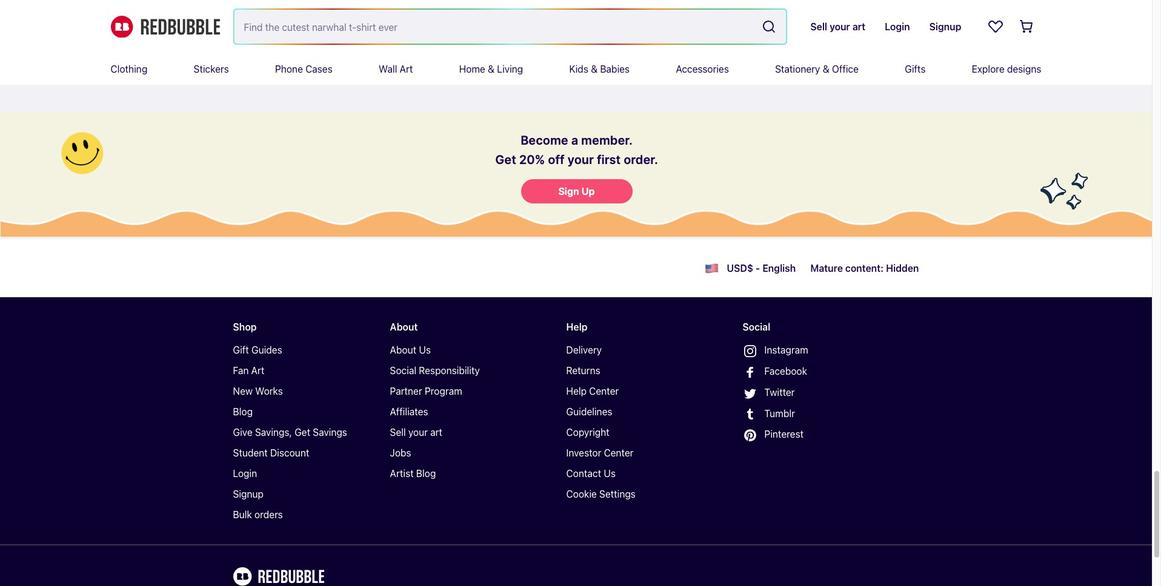 Task type: describe. For each thing, give the bounding box(es) containing it.
accessories
[[676, 64, 729, 75]]

-
[[756, 263, 761, 274]]

tumblr
[[765, 408, 795, 419]]

babies
[[600, 64, 630, 75]]

partner program link
[[390, 384, 528, 400]]

mature
[[811, 263, 843, 274]]

signup link
[[233, 487, 371, 503]]

bulk orders link
[[233, 508, 371, 523]]

Search term search field
[[234, 10, 758, 44]]

cookie
[[567, 489, 597, 500]]

fan
[[233, 366, 249, 377]]

jobs
[[390, 448, 411, 459]]

about for about
[[390, 322, 418, 333]]

dedicated
[[811, 11, 851, 21]]

twitter
[[765, 387, 795, 398]]

learn more for third 'learn more' link
[[640, 40, 686, 50]]

explore
[[972, 64, 1005, 75]]

investor center
[[567, 448, 634, 459]]

0 vertical spatial blog
[[233, 407, 253, 418]]

bulk orders
[[233, 510, 283, 521]]

contact us link
[[567, 466, 704, 482]]

usd$ - english
[[727, 263, 796, 274]]

standard
[[300, 11, 335, 21]]

gift guides
[[233, 345, 282, 356]]

partner program
[[390, 386, 462, 397]]

more inside available as standard or express delivery learn more
[[317, 40, 338, 50]]

discount
[[270, 448, 309, 459]]

login link
[[233, 466, 371, 482]]

returns link
[[567, 363, 704, 379]]

home
[[459, 64, 486, 75]]

submit a request link
[[803, 24, 872, 38]]

gifts
[[905, 64, 926, 75]]

express
[[348, 11, 379, 21]]

sell
[[390, 428, 406, 439]]

menu bar containing clothing
[[111, 53, 1042, 85]]

wall
[[379, 64, 397, 75]]

🇺🇸 footer
[[0, 238, 1153, 587]]

english
[[763, 263, 796, 274]]

new works
[[233, 386, 283, 397]]

facebook
[[765, 366, 808, 377]]

facebook link
[[743, 364, 881, 380]]

support
[[853, 11, 884, 21]]

24/7 dedicated support submit a request
[[791, 11, 884, 36]]

responsibility
[[419, 366, 480, 377]]

social for social
[[743, 322, 771, 333]]

contact us
[[567, 469, 616, 480]]

about us link
[[390, 343, 528, 358]]

& for babies
[[591, 64, 598, 75]]

redbubble logo image inside "🇺🇸" footer
[[233, 568, 324, 587]]

0 vertical spatial redbubble logo image
[[111, 16, 220, 38]]

center for investor center
[[604, 448, 634, 459]]

explore designs link
[[972, 53, 1042, 85]]

returns
[[567, 366, 601, 377]]

fan art link
[[233, 363, 371, 379]]

savings
[[313, 428, 347, 439]]

guidelines link
[[567, 405, 704, 420]]

artist
[[390, 469, 414, 480]]

new works link
[[233, 384, 371, 400]]

phone cases link
[[275, 53, 333, 85]]

instagram link
[[743, 343, 881, 359]]

stationery & office
[[776, 64, 859, 75]]

clothing link
[[111, 53, 147, 85]]

2 learn more link from the left
[[466, 38, 512, 53]]

hidden
[[886, 263, 919, 274]]

a
[[834, 26, 839, 36]]

social responsibility
[[390, 366, 480, 377]]

social for social responsibility
[[390, 366, 417, 377]]

instagram
[[765, 345, 809, 356]]

home & living
[[459, 64, 523, 75]]

wall art
[[379, 64, 413, 75]]

modal overlay box frame element
[[0, 111, 1153, 238]]

gift
[[233, 345, 249, 356]]

savings,
[[255, 428, 292, 439]]

signup
[[233, 489, 264, 500]]

us for about us
[[419, 345, 431, 356]]

mature content: hidden
[[811, 263, 919, 274]]

living
[[497, 64, 523, 75]]

wall art link
[[379, 53, 413, 85]]

stickers link
[[194, 53, 229, 85]]

give savings, get savings
[[233, 428, 347, 439]]

blog link
[[233, 405, 371, 420]]

center for help center
[[589, 386, 619, 397]]



Task type: locate. For each thing, give the bounding box(es) containing it.
1 learn more from the left
[[466, 40, 512, 50]]

3 learn more link from the left
[[640, 38, 686, 53]]

available as standard or express delivery learn more
[[252, 11, 379, 50]]

partner
[[390, 386, 422, 397]]

give
[[233, 428, 253, 439]]

phone cases
[[275, 64, 333, 75]]

1 vertical spatial social
[[390, 366, 417, 377]]

1 about from the top
[[390, 322, 418, 333]]

request
[[841, 26, 872, 36]]

works
[[255, 386, 283, 397]]

0 horizontal spatial more
[[317, 40, 338, 50]]

student discount link
[[233, 446, 371, 462]]

social
[[743, 322, 771, 333], [390, 366, 417, 377]]

0 horizontal spatial learn more
[[466, 40, 512, 50]]

help down returns
[[567, 386, 587, 397]]

art for fan art
[[251, 366, 265, 377]]

about up social responsibility at the left of page
[[390, 345, 417, 356]]

twitter link
[[743, 385, 881, 401]]

art for wall art
[[400, 64, 413, 75]]

learn more link down the delivery at the left top of page
[[292, 38, 338, 53]]

learn more link up the home & living 'link'
[[466, 38, 512, 53]]

about up about us on the left bottom
[[390, 322, 418, 333]]

2 learn more from the left
[[640, 40, 686, 50]]

help center
[[567, 386, 619, 397]]

1 vertical spatial about
[[390, 345, 417, 356]]

us up settings
[[604, 469, 616, 480]]

office
[[832, 64, 859, 75]]

art right fan
[[251, 366, 265, 377]]

art right wall
[[400, 64, 413, 75]]

3 more from the left
[[665, 40, 686, 50]]

1 horizontal spatial art
[[400, 64, 413, 75]]

shop
[[233, 322, 257, 333]]

orders
[[255, 510, 283, 521]]

or
[[338, 11, 346, 21]]

settings
[[600, 489, 636, 500]]

kids & babies link
[[570, 53, 630, 85]]

program
[[425, 386, 462, 397]]

available
[[252, 11, 286, 21]]

2 help from the top
[[567, 386, 587, 397]]

about
[[390, 322, 418, 333], [390, 345, 417, 356]]

2 more from the left
[[491, 40, 512, 50]]

& for office
[[823, 64, 830, 75]]

0 horizontal spatial &
[[488, 64, 495, 75]]

new
[[233, 386, 253, 397]]

get
[[295, 428, 310, 439]]

delivery link
[[567, 343, 704, 358]]

social up 'instagram'
[[743, 322, 771, 333]]

about inside 'about us' 'link'
[[390, 345, 417, 356]]

0 horizontal spatial art
[[251, 366, 265, 377]]

0 vertical spatial us
[[419, 345, 431, 356]]

1 horizontal spatial us
[[604, 469, 616, 480]]

student discount
[[233, 448, 309, 459]]

art
[[400, 64, 413, 75], [251, 366, 265, 377]]

jobs link
[[390, 446, 528, 462]]

2 horizontal spatial learn more link
[[640, 38, 686, 53]]

help for help
[[567, 322, 588, 333]]

copyright
[[567, 428, 610, 439]]

0 vertical spatial art
[[400, 64, 413, 75]]

contact
[[567, 469, 602, 480]]

copyright link
[[567, 425, 704, 441]]

us up social responsibility at the left of page
[[419, 345, 431, 356]]

designs
[[1008, 64, 1042, 75]]

1 horizontal spatial social
[[743, 322, 771, 333]]

student
[[233, 448, 268, 459]]

1 horizontal spatial redbubble logo image
[[233, 568, 324, 587]]

1 horizontal spatial learn more
[[640, 40, 686, 50]]

1 horizontal spatial learn
[[466, 40, 489, 50]]

redbubble logo image
[[111, 16, 220, 38], [233, 568, 324, 587]]

None field
[[234, 10, 787, 44]]

1 more from the left
[[317, 40, 338, 50]]

1 horizontal spatial more
[[491, 40, 512, 50]]

delivery
[[300, 26, 331, 36]]

&
[[488, 64, 495, 75], [591, 64, 598, 75], [823, 64, 830, 75]]

art inside "🇺🇸" footer
[[251, 366, 265, 377]]

0 horizontal spatial redbubble logo image
[[111, 16, 220, 38]]

& inside 'link'
[[488, 64, 495, 75]]

3 learn from the left
[[640, 40, 663, 50]]

stationery & office link
[[776, 53, 859, 85]]

social responsibility link
[[390, 363, 528, 379]]

cases
[[306, 64, 333, 75]]

24/7
[[791, 11, 808, 21]]

cookie settings
[[567, 489, 636, 500]]

bulk
[[233, 510, 252, 521]]

1 vertical spatial us
[[604, 469, 616, 480]]

guides
[[252, 345, 282, 356]]

0 vertical spatial help
[[567, 322, 588, 333]]

pinterest link
[[743, 427, 881, 443]]

sell your art link
[[390, 425, 528, 441]]

0 vertical spatial about
[[390, 322, 418, 333]]

us inside 'link'
[[419, 345, 431, 356]]

1 & from the left
[[488, 64, 495, 75]]

learn more up the accessories link
[[640, 40, 686, 50]]

help center link
[[567, 384, 704, 400]]

help for help center
[[567, 386, 587, 397]]

& for living
[[488, 64, 495, 75]]

1 vertical spatial redbubble logo image
[[233, 568, 324, 587]]

learn more link up the accessories link
[[640, 38, 686, 53]]

learn more for second 'learn more' link
[[466, 40, 512, 50]]

1 vertical spatial help
[[567, 386, 587, 397]]

1 learn more link from the left
[[292, 38, 338, 53]]

1 help from the top
[[567, 322, 588, 333]]

explore designs
[[972, 64, 1042, 75]]

fan art
[[233, 366, 265, 377]]

learn more up the home & living 'link'
[[466, 40, 512, 50]]

learn inside available as standard or express delivery learn more
[[292, 40, 315, 50]]

0 horizontal spatial us
[[419, 345, 431, 356]]

investor center link
[[567, 446, 704, 462]]

help up delivery
[[567, 322, 588, 333]]

about for about us
[[390, 345, 417, 356]]

center up contact us 'link'
[[604, 448, 634, 459]]

gifts link
[[905, 53, 926, 85]]

2 horizontal spatial &
[[823, 64, 830, 75]]

us for contact us
[[604, 469, 616, 480]]

0 horizontal spatial learn more link
[[292, 38, 338, 53]]

affiliates
[[390, 407, 428, 418]]

gift guides link
[[233, 343, 371, 358]]

& left living
[[488, 64, 495, 75]]

2 & from the left
[[591, 64, 598, 75]]

0 vertical spatial center
[[589, 386, 619, 397]]

login
[[233, 469, 257, 480]]

2 about from the top
[[390, 345, 417, 356]]

blog right artist
[[416, 469, 436, 480]]

1 learn from the left
[[292, 40, 315, 50]]

more up "accessories"
[[665, 40, 686, 50]]

menu bar
[[111, 53, 1042, 85]]

0 horizontal spatial learn
[[292, 40, 315, 50]]

2 learn from the left
[[466, 40, 489, 50]]

& left office
[[823, 64, 830, 75]]

center up guidelines
[[589, 386, 619, 397]]

about us
[[390, 345, 431, 356]]

blog down the new
[[233, 407, 253, 418]]

your
[[409, 428, 428, 439]]

& right kids
[[591, 64, 598, 75]]

home & living link
[[459, 53, 523, 85]]

1 horizontal spatial learn more link
[[466, 38, 512, 53]]

1 horizontal spatial &
[[591, 64, 598, 75]]

learn
[[292, 40, 315, 50], [466, 40, 489, 50], [640, 40, 663, 50]]

🇺🇸
[[705, 260, 720, 277]]

more down the delivery at the left top of page
[[317, 40, 338, 50]]

us inside 'link'
[[604, 469, 616, 480]]

delivery
[[567, 345, 602, 356]]

blog
[[233, 407, 253, 418], [416, 469, 436, 480]]

social up partner
[[390, 366, 417, 377]]

1 horizontal spatial blog
[[416, 469, 436, 480]]

content:
[[846, 263, 884, 274]]

0 horizontal spatial blog
[[233, 407, 253, 418]]

0 horizontal spatial social
[[390, 366, 417, 377]]

1 vertical spatial center
[[604, 448, 634, 459]]

phone
[[275, 64, 303, 75]]

pinterest
[[765, 429, 804, 440]]

2 horizontal spatial learn
[[640, 40, 663, 50]]

0 vertical spatial social
[[743, 322, 771, 333]]

help
[[567, 322, 588, 333], [567, 386, 587, 397]]

usd$
[[727, 263, 754, 274]]

cookie settings button
[[567, 489, 636, 501]]

us
[[419, 345, 431, 356], [604, 469, 616, 480]]

more up living
[[491, 40, 512, 50]]

accessories link
[[676, 53, 729, 85]]

3 & from the left
[[823, 64, 830, 75]]

sell your art
[[390, 428, 443, 439]]

stationery
[[776, 64, 821, 75]]

2 horizontal spatial more
[[665, 40, 686, 50]]

1 vertical spatial blog
[[416, 469, 436, 480]]

learn more
[[466, 40, 512, 50], [640, 40, 686, 50]]

kids
[[570, 64, 589, 75]]

as
[[289, 11, 297, 21]]

artist blog
[[390, 469, 436, 480]]

1 vertical spatial art
[[251, 366, 265, 377]]



Task type: vqa. For each thing, say whether or not it's contained in the screenshot.
the left &
yes



